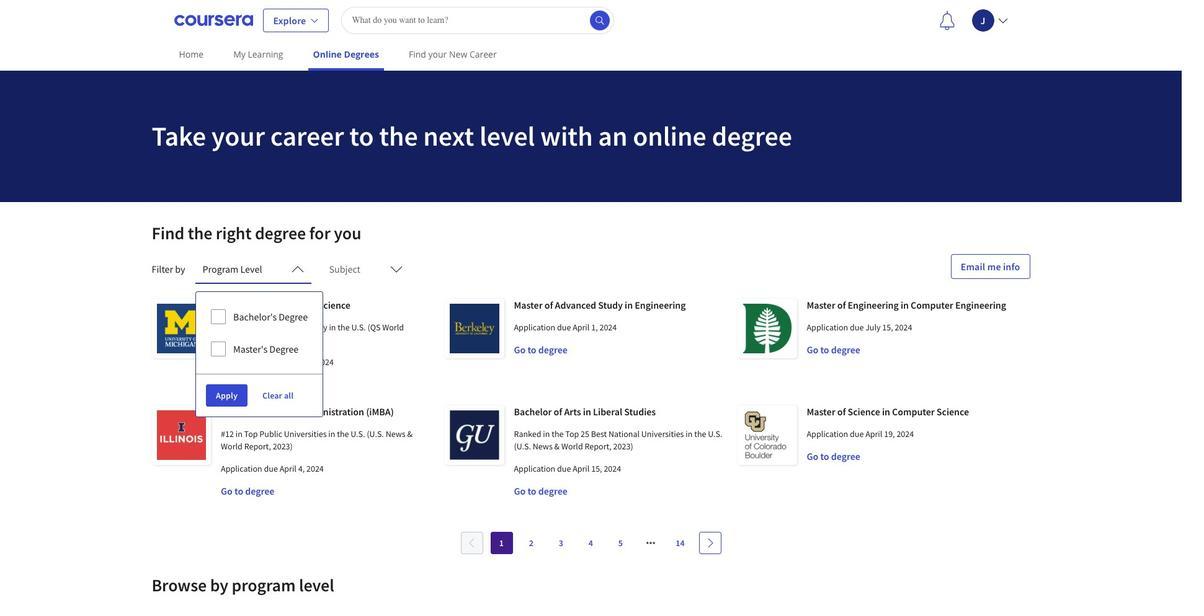 Task type: locate. For each thing, give the bounding box(es) containing it.
application for application due april 4, 2024
[[221, 464, 262, 475]]

best
[[591, 429, 607, 440]]

0 horizontal spatial find
[[152, 222, 184, 244]]

university of illinois at urbana-champaign image
[[152, 406, 211, 465]]

0 horizontal spatial level
[[299, 575, 334, 597]]

master for master of advanced study in engineering
[[514, 299, 543, 311]]

by right filter
[[175, 263, 185, 275]]

of for business
[[251, 406, 260, 418]]

0 vertical spatial your
[[428, 48, 447, 60]]

of up application due april 19, 2024
[[837, 406, 846, 418]]

study
[[598, 299, 623, 311]]

2024 down master of engineering in computer engineering
[[895, 322, 912, 333]]

(u.s. down "ranked"
[[514, 441, 531, 452]]

2024 right 4,
[[307, 464, 324, 475]]

2024 for application due march 15, 2024
[[316, 357, 334, 368]]

0 vertical spatial degree
[[279, 311, 308, 323]]

1 vertical spatial find
[[152, 222, 184, 244]]

find the right degree for you
[[152, 222, 361, 244]]

april for 1,
[[573, 322, 590, 333]]

to down application due july 15, 2024
[[821, 344, 829, 356]]

0 vertical spatial &
[[407, 429, 413, 440]]

due for application due march 15, 2024
[[264, 357, 278, 368]]

find up filter by
[[152, 222, 184, 244]]

1 report, from the left
[[244, 441, 271, 452]]

due left "july" at the right bottom
[[850, 322, 864, 333]]

#1
[[221, 322, 230, 333]]

0 horizontal spatial public
[[232, 322, 254, 333]]

engineering down email
[[955, 299, 1006, 311]]

computer for science
[[892, 406, 935, 418]]

1 vertical spatial computer
[[892, 406, 935, 418]]

go down application due april 15, 2024
[[514, 485, 526, 498]]

apply button
[[206, 385, 248, 407]]

by for filter
[[175, 263, 185, 275]]

2024 down ranked in the top 25 best national universities in the u.s. (u.s. news & world report, 2023)
[[604, 464, 621, 475]]

2 horizontal spatial 15,
[[883, 322, 893, 333]]

of for arts
[[554, 406, 562, 418]]

of left business
[[251, 406, 260, 418]]

0 horizontal spatial universities
[[284, 429, 327, 440]]

1 horizontal spatial public
[[260, 429, 282, 440]]

14
[[676, 538, 685, 549]]

1 vertical spatial &
[[554, 441, 560, 452]]

1 horizontal spatial &
[[554, 441, 560, 452]]

universities
[[284, 429, 327, 440], [641, 429, 684, 440]]

due down arts
[[557, 464, 571, 475]]

0 vertical spatial 15,
[[883, 322, 893, 333]]

application down advanced
[[514, 322, 555, 333]]

&
[[407, 429, 413, 440], [554, 441, 560, 452]]

my
[[233, 48, 246, 60]]

level right next
[[480, 119, 535, 153]]

find inside 'link'
[[409, 48, 426, 60]]

world down #12 at bottom left
[[221, 441, 243, 452]]

due left 4,
[[264, 464, 278, 475]]

1 horizontal spatial universities
[[641, 429, 684, 440]]

go to degree
[[514, 344, 568, 356], [807, 344, 860, 356], [221, 378, 275, 391], [807, 450, 860, 463], [221, 485, 274, 498], [514, 485, 568, 498]]

2024
[[600, 322, 617, 333], [895, 322, 912, 333], [316, 357, 334, 368], [897, 429, 914, 440], [307, 464, 324, 475], [604, 464, 621, 475]]

5 button
[[610, 532, 632, 555]]

2024 for application due april 1, 2024
[[600, 322, 617, 333]]

2024 down the #1 public research university in the u.s. (qs world rankings, 2022)
[[316, 357, 334, 368]]

1 top from the left
[[244, 429, 258, 440]]

university of michigan image
[[152, 299, 211, 359]]

0 horizontal spatial 15,
[[304, 357, 315, 368]]

for
[[309, 222, 331, 244]]

computer
[[911, 299, 954, 311], [892, 406, 935, 418]]

hidden pages image
[[646, 539, 656, 549]]

go down application due april 4, 2024
[[221, 485, 233, 498]]

0 horizontal spatial report,
[[244, 441, 271, 452]]

due down advanced
[[557, 322, 571, 333]]

studies
[[624, 406, 656, 418]]

application down #12 at bottom left
[[221, 464, 262, 475]]

in inside the #1 public research university in the u.s. (qs world rankings, 2022)
[[329, 322, 336, 333]]

1 vertical spatial news
[[533, 441, 553, 452]]

14 button
[[669, 532, 692, 555]]

2 horizontal spatial world
[[561, 441, 583, 452]]

public down business
[[260, 429, 282, 440]]

u.s. left (qs
[[351, 322, 366, 333]]

online degrees
[[313, 48, 379, 60]]

0 horizontal spatial 2023)
[[273, 441, 293, 452]]

of
[[252, 299, 260, 311], [545, 299, 553, 311], [837, 299, 846, 311], [251, 406, 260, 418], [554, 406, 562, 418], [837, 406, 846, 418]]

public
[[232, 322, 254, 333], [260, 429, 282, 440]]

to down application due april 4, 2024
[[234, 485, 243, 498]]

master up application due april 1, 2024
[[514, 299, 543, 311]]

master for master of applied data science
[[221, 299, 250, 311]]

15, right "july" at the right bottom
[[883, 322, 893, 333]]

april down 25
[[573, 464, 590, 475]]

due down master's degree
[[264, 357, 278, 368]]

in
[[625, 299, 633, 311], [901, 299, 909, 311], [329, 322, 336, 333], [583, 406, 591, 418], [882, 406, 890, 418], [236, 429, 243, 440], [328, 429, 335, 440], [543, 429, 550, 440], [686, 429, 693, 440]]

15, right march
[[304, 357, 315, 368]]

master for master of business administration (imba)
[[221, 406, 250, 418]]

master up #1
[[221, 299, 250, 311]]

program
[[232, 575, 296, 597]]

to down application due april 19, 2024
[[821, 450, 829, 463]]

top
[[244, 429, 258, 440], [565, 429, 579, 440]]

(u.s.
[[367, 429, 384, 440], [514, 441, 531, 452]]

#12
[[221, 429, 234, 440]]

1 horizontal spatial (u.s.
[[514, 441, 531, 452]]

of up application due july 15, 2024
[[837, 299, 846, 311]]

to down application due april 15, 2024
[[528, 485, 536, 498]]

2023) inside #12 in top public universities in the u.s. (u.s. news & world report, 2023)
[[273, 441, 293, 452]]

world right (qs
[[382, 322, 404, 333]]

1 horizontal spatial science
[[848, 406, 880, 418]]

2 universities from the left
[[641, 429, 684, 440]]

to left "clear"
[[235, 378, 244, 391]]

2024 for application due july 15, 2024
[[895, 322, 912, 333]]

master's
[[233, 343, 268, 356]]

1 vertical spatial public
[[260, 429, 282, 440]]

due
[[557, 322, 571, 333], [850, 322, 864, 333], [264, 357, 278, 368], [850, 429, 864, 440], [264, 464, 278, 475], [557, 464, 571, 475]]

0 horizontal spatial (u.s.
[[367, 429, 384, 440]]

of left advanced
[[545, 299, 553, 311]]

by right browse
[[210, 575, 228, 597]]

find
[[409, 48, 426, 60], [152, 222, 184, 244]]

next
[[423, 119, 474, 153]]

1 horizontal spatial engineering
[[848, 299, 899, 311]]

15, down best
[[591, 464, 602, 475]]

1 vertical spatial (u.s.
[[514, 441, 531, 452]]

0 horizontal spatial by
[[175, 263, 185, 275]]

application
[[514, 322, 555, 333], [807, 322, 848, 333], [221, 357, 263, 368], [807, 429, 848, 440], [221, 464, 262, 475], [514, 464, 555, 475]]

0 horizontal spatial top
[[244, 429, 258, 440]]

1 vertical spatial degree
[[269, 343, 299, 356]]

2023) down national
[[613, 441, 633, 452]]

3 engineering from the left
[[955, 299, 1006, 311]]

public inside the #1 public research university in the u.s. (qs world rankings, 2022)
[[232, 322, 254, 333]]

2 button
[[520, 532, 543, 555]]

1 engineering from the left
[[635, 299, 686, 311]]

15,
[[883, 322, 893, 333], [304, 357, 315, 368], [591, 464, 602, 475]]

go
[[514, 344, 526, 356], [807, 344, 819, 356], [221, 378, 233, 391], [807, 450, 819, 463], [221, 485, 233, 498], [514, 485, 526, 498]]

1 horizontal spatial find
[[409, 48, 426, 60]]

degree
[[279, 311, 308, 323], [269, 343, 299, 356]]

right
[[216, 222, 252, 244]]

of left applied on the left of page
[[252, 299, 260, 311]]

public up rankings,
[[232, 322, 254, 333]]

news down "ranked"
[[533, 441, 553, 452]]

0 vertical spatial public
[[232, 322, 254, 333]]

1 button
[[490, 532, 513, 555]]

0 horizontal spatial your
[[211, 119, 265, 153]]

news inside ranked in the top 25 best national universities in the u.s. (u.s. news & world report, 2023)
[[533, 441, 553, 452]]

1 vertical spatial 15,
[[304, 357, 315, 368]]

business
[[262, 406, 299, 418]]

april left 4,
[[280, 464, 297, 475]]

0 vertical spatial news
[[386, 429, 406, 440]]

1 horizontal spatial level
[[480, 119, 535, 153]]

0 vertical spatial (u.s.
[[367, 429, 384, 440]]

1 vertical spatial by
[[210, 575, 228, 597]]

2 vertical spatial 15,
[[591, 464, 602, 475]]

master up application due july 15, 2024
[[807, 299, 836, 311]]

public inside #12 in top public universities in the u.s. (u.s. news & world report, 2023)
[[260, 429, 282, 440]]

0 horizontal spatial world
[[221, 441, 243, 452]]

application due april 1, 2024
[[514, 322, 617, 333]]

0 horizontal spatial engineering
[[635, 299, 686, 311]]

0 vertical spatial computer
[[911, 299, 954, 311]]

2024 right 1,
[[600, 322, 617, 333]]

u.s. down the administration
[[351, 429, 365, 440]]

level right 'program'
[[299, 575, 334, 597]]

world
[[382, 322, 404, 333], [221, 441, 243, 452], [561, 441, 583, 452]]

2 top from the left
[[565, 429, 579, 440]]

1 universities from the left
[[284, 429, 327, 440]]

4 button
[[580, 532, 602, 555]]

(u.s. down (imba)
[[367, 429, 384, 440]]

1 horizontal spatial 15,
[[591, 464, 602, 475]]

news down (imba)
[[386, 429, 406, 440]]

u.s. inside ranked in the top 25 best national universities in the u.s. (u.s. news & world report, 2023)
[[708, 429, 723, 440]]

computer for engineering
[[911, 299, 954, 311]]

july
[[866, 322, 881, 333]]

2024 right 19,
[[897, 429, 914, 440]]

1 2023) from the left
[[273, 441, 293, 452]]

1 vertical spatial your
[[211, 119, 265, 153]]

filter
[[152, 263, 173, 275]]

& inside ranked in the top 25 best national universities in the u.s. (u.s. news & world report, 2023)
[[554, 441, 560, 452]]

go right university of colorado boulder image
[[807, 450, 819, 463]]

0 vertical spatial level
[[480, 119, 535, 153]]

the inside the #1 public research university in the u.s. (qs world rankings, 2022)
[[338, 322, 350, 333]]

degree for master's degree
[[269, 343, 299, 356]]

report, inside ranked in the top 25 best national universities in the u.s. (u.s. news & world report, 2023)
[[585, 441, 612, 452]]

find your new career
[[409, 48, 497, 60]]

1 horizontal spatial by
[[210, 575, 228, 597]]

april
[[573, 322, 590, 333], [866, 429, 883, 440], [280, 464, 297, 475], [573, 464, 590, 475]]

go to next page image
[[705, 539, 715, 549]]

april for 19,
[[866, 429, 883, 440]]

application for application due july 15, 2024
[[807, 322, 848, 333]]

1 horizontal spatial news
[[533, 441, 553, 452]]

universities down studies
[[641, 429, 684, 440]]

bachelor of arts in liberal studies
[[514, 406, 656, 418]]

your right take in the top of the page
[[211, 119, 265, 153]]

universities down master of business administration (imba)
[[284, 429, 327, 440]]

1 horizontal spatial 2023)
[[613, 441, 633, 452]]

application for application due april 1, 2024
[[514, 322, 555, 333]]

actions toolbar
[[196, 374, 323, 417]]

email me info
[[961, 261, 1020, 273]]

master up application due april 19, 2024
[[807, 406, 836, 418]]

15, for bachelor of arts in liberal studies
[[591, 464, 602, 475]]

2024 for application due april 15, 2024
[[604, 464, 621, 475]]

None search field
[[342, 7, 615, 34]]

1 vertical spatial level
[[299, 575, 334, 597]]

master for master of science in computer science
[[807, 406, 836, 418]]

bachelor
[[514, 406, 552, 418]]

0 horizontal spatial news
[[386, 429, 406, 440]]

engineering
[[635, 299, 686, 311], [848, 299, 899, 311], [955, 299, 1006, 311]]

browse
[[152, 575, 207, 597]]

u.s.
[[351, 322, 366, 333], [351, 429, 365, 440], [708, 429, 723, 440]]

application down "ranked"
[[514, 464, 555, 475]]

report, down best
[[585, 441, 612, 452]]

engineering up "july" at the right bottom
[[848, 299, 899, 311]]

due for application due april 1, 2024
[[557, 322, 571, 333]]

application down 'master's'
[[221, 357, 263, 368]]

top right #12 at bottom left
[[244, 429, 258, 440]]

1 horizontal spatial world
[[382, 322, 404, 333]]

world down 25
[[561, 441, 583, 452]]

of left arts
[[554, 406, 562, 418]]

report, up application due april 4, 2024
[[244, 441, 271, 452]]

the
[[379, 119, 418, 153], [188, 222, 212, 244], [338, 322, 350, 333], [337, 429, 349, 440], [552, 429, 564, 440], [694, 429, 706, 440]]

master down apply
[[221, 406, 250, 418]]

level
[[480, 119, 535, 153], [299, 575, 334, 597]]

0 vertical spatial by
[[175, 263, 185, 275]]

application due april 19, 2024
[[807, 429, 914, 440]]

top left 25
[[565, 429, 579, 440]]

1 horizontal spatial your
[[428, 48, 447, 60]]

advanced
[[555, 299, 596, 311]]

0 horizontal spatial &
[[407, 429, 413, 440]]

to down application due april 1, 2024
[[528, 344, 536, 356]]

2 horizontal spatial engineering
[[955, 299, 1006, 311]]

2 report, from the left
[[585, 441, 612, 452]]

of for science
[[837, 406, 846, 418]]

2023) up application due april 4, 2024
[[273, 441, 293, 452]]

1
[[499, 538, 504, 549]]

1 horizontal spatial top
[[565, 429, 579, 440]]

your left new on the left of page
[[428, 48, 447, 60]]

april left 1,
[[573, 322, 590, 333]]

news inside #12 in top public universities in the u.s. (u.s. news & world report, 2023)
[[386, 429, 406, 440]]

your inside 'link'
[[428, 48, 447, 60]]

master for master of engineering in computer engineering
[[807, 299, 836, 311]]

find left new on the left of page
[[409, 48, 426, 60]]

report,
[[244, 441, 271, 452], [585, 441, 612, 452]]

april left 19,
[[866, 429, 883, 440]]

bachelor's
[[233, 311, 277, 323]]

due left 19,
[[850, 429, 864, 440]]

me
[[988, 261, 1001, 273]]

engineering right study
[[635, 299, 686, 311]]

with
[[541, 119, 593, 153]]

u.s. left university of colorado boulder image
[[708, 429, 723, 440]]

application due march 15, 2024
[[221, 357, 334, 368]]

info
[[1003, 261, 1020, 273]]

application left "july" at the right bottom
[[807, 322, 848, 333]]

2 2023) from the left
[[613, 441, 633, 452]]

of for advanced
[[545, 299, 553, 311]]

by
[[175, 263, 185, 275], [210, 575, 228, 597]]

1 horizontal spatial report,
[[585, 441, 612, 452]]

application right university of colorado boulder image
[[807, 429, 848, 440]]

april for 4,
[[280, 464, 297, 475]]

0 vertical spatial find
[[409, 48, 426, 60]]



Task type: describe. For each thing, give the bounding box(es) containing it.
administration
[[301, 406, 364, 418]]

home link
[[174, 40, 209, 68]]

engineering for study
[[635, 299, 686, 311]]

world inside the #1 public research university in the u.s. (qs world rankings, 2022)
[[382, 322, 404, 333]]

program
[[203, 263, 238, 275]]

ranked
[[514, 429, 541, 440]]

bachelor's degree
[[233, 311, 308, 323]]

arts
[[564, 406, 581, 418]]

go right dartmouth college image
[[807, 344, 819, 356]]

email me info button
[[951, 254, 1030, 279]]

3
[[559, 538, 564, 549]]

& inside #12 in top public universities in the u.s. (u.s. news & world report, 2023)
[[407, 429, 413, 440]]

2 horizontal spatial science
[[937, 406, 969, 418]]

application due april 15, 2024
[[514, 464, 621, 475]]

of for applied
[[252, 299, 260, 311]]

ranked in the top 25 best national universities in the u.s. (u.s. news & world report, 2023)
[[514, 429, 723, 452]]

(u.s. inside #12 in top public universities in the u.s. (u.s. news & world report, 2023)
[[367, 429, 384, 440]]

due for application due july 15, 2024
[[850, 322, 864, 333]]

2
[[529, 538, 534, 549]]

application for application due april 15, 2024
[[514, 464, 555, 475]]

master of applied data science
[[221, 299, 350, 311]]

your for find
[[428, 48, 447, 60]]

data
[[297, 299, 316, 311]]

an
[[598, 119, 628, 153]]

online
[[313, 48, 342, 60]]

master of science in computer science
[[807, 406, 969, 418]]

2 engineering from the left
[[848, 299, 899, 311]]

research
[[256, 322, 289, 333]]

by for browse
[[210, 575, 228, 597]]

email
[[961, 261, 986, 273]]

25
[[581, 429, 589, 440]]

all
[[284, 390, 294, 401]]

master of business administration (imba)
[[221, 406, 394, 418]]

take your career to the next level with an online degree
[[152, 119, 792, 153]]

u.s. inside the #1 public research university in the u.s. (qs world rankings, 2022)
[[351, 322, 366, 333]]

master of advanced study in engineering
[[514, 299, 686, 311]]

national
[[609, 429, 640, 440]]

2023) inside ranked in the top 25 best national universities in the u.s. (u.s. news & world report, 2023)
[[613, 441, 633, 452]]

browse by program level
[[152, 575, 334, 597]]

university of colorado boulder image
[[737, 406, 797, 465]]

degree for bachelor's degree
[[279, 311, 308, 323]]

your for take
[[211, 119, 265, 153]]

you
[[334, 222, 361, 244]]

career
[[470, 48, 497, 60]]

4,
[[298, 464, 305, 475]]

due for application due april 19, 2024
[[850, 429, 864, 440]]

world inside ranked in the top 25 best national universities in the u.s. (u.s. news & world report, 2023)
[[561, 441, 583, 452]]

world inside #12 in top public universities in the u.s. (u.s. news & world report, 2023)
[[221, 441, 243, 452]]

rankings,
[[221, 334, 257, 346]]

home
[[179, 48, 204, 60]]

march
[[280, 357, 302, 368]]

4
[[589, 538, 593, 549]]

0 horizontal spatial science
[[318, 299, 350, 311]]

application for application due april 19, 2024
[[807, 429, 848, 440]]

april for 15,
[[573, 464, 590, 475]]

filter by
[[152, 263, 185, 275]]

learning
[[248, 48, 283, 60]]

the inside #12 in top public universities in the u.s. (u.s. news & world report, 2023)
[[337, 429, 349, 440]]

universities inside #12 in top public universities in the u.s. (u.s. news & world report, 2023)
[[284, 429, 327, 440]]

2022)
[[258, 334, 278, 346]]

dartmouth college image
[[737, 299, 797, 359]]

to right career
[[350, 119, 374, 153]]

u.s. inside #12 in top public universities in the u.s. (u.s. news & world report, 2023)
[[351, 429, 365, 440]]

new
[[449, 48, 467, 60]]

application for application due march 15, 2024
[[221, 357, 263, 368]]

engineering for in
[[955, 299, 1006, 311]]

program level
[[203, 263, 262, 275]]

university of california, berkeley image
[[445, 299, 504, 359]]

go right university of california, berkeley image at the left of page
[[514, 344, 526, 356]]

my learning
[[233, 48, 283, 60]]

level
[[240, 263, 262, 275]]

clear all button
[[258, 385, 299, 407]]

program level button
[[195, 254, 312, 284]]

take
[[152, 119, 206, 153]]

#12 in top public universities in the u.s. (u.s. news & world report, 2023)
[[221, 429, 413, 452]]

top inside #12 in top public universities in the u.s. (u.s. news & world report, 2023)
[[244, 429, 258, 440]]

degrees
[[344, 48, 379, 60]]

(imba)
[[366, 406, 394, 418]]

coursera image
[[174, 10, 253, 30]]

clear all
[[262, 390, 294, 401]]

options list list box
[[196, 292, 323, 374]]

career
[[270, 119, 344, 153]]

go down rankings,
[[221, 378, 233, 391]]

15, for master of applied data science
[[304, 357, 315, 368]]

top inside ranked in the top 25 best national universities in the u.s. (u.s. news & world report, 2023)
[[565, 429, 579, 440]]

application due april 4, 2024
[[221, 464, 324, 475]]

(u.s. inside ranked in the top 25 best national universities in the u.s. (u.s. news & world report, 2023)
[[514, 441, 531, 452]]

1,
[[591, 322, 598, 333]]

online degrees link
[[308, 40, 384, 71]]

my learning link
[[228, 40, 288, 68]]

due for application due april 15, 2024
[[557, 464, 571, 475]]

apply
[[216, 390, 238, 401]]

2024 for application due april 19, 2024
[[897, 429, 914, 440]]

online
[[633, 119, 707, 153]]

university
[[291, 322, 327, 333]]

universities inside ranked in the top 25 best national universities in the u.s. (u.s. news & world report, 2023)
[[641, 429, 684, 440]]

application due july 15, 2024
[[807, 322, 912, 333]]

due for application due april 4, 2024
[[264, 464, 278, 475]]

of for engineering
[[837, 299, 846, 311]]

master of engineering in computer engineering
[[807, 299, 1006, 311]]

find your new career link
[[404, 40, 502, 68]]

liberal
[[593, 406, 622, 418]]

clear
[[262, 390, 282, 401]]

find for find your new career
[[409, 48, 426, 60]]

19,
[[884, 429, 895, 440]]

(qs
[[368, 322, 381, 333]]

5
[[619, 538, 623, 549]]

2024 for application due april 4, 2024
[[307, 464, 324, 475]]

find for find the right degree for you
[[152, 222, 184, 244]]

applied
[[262, 299, 295, 311]]

report, inside #12 in top public universities in the u.s. (u.s. news & world report, 2023)
[[244, 441, 271, 452]]

master's degree
[[233, 343, 299, 356]]

georgetown university image
[[445, 406, 504, 465]]

#1 public research university in the u.s. (qs world rankings, 2022)
[[221, 322, 404, 346]]



Task type: vqa. For each thing, say whether or not it's contained in the screenshot.
National
yes



